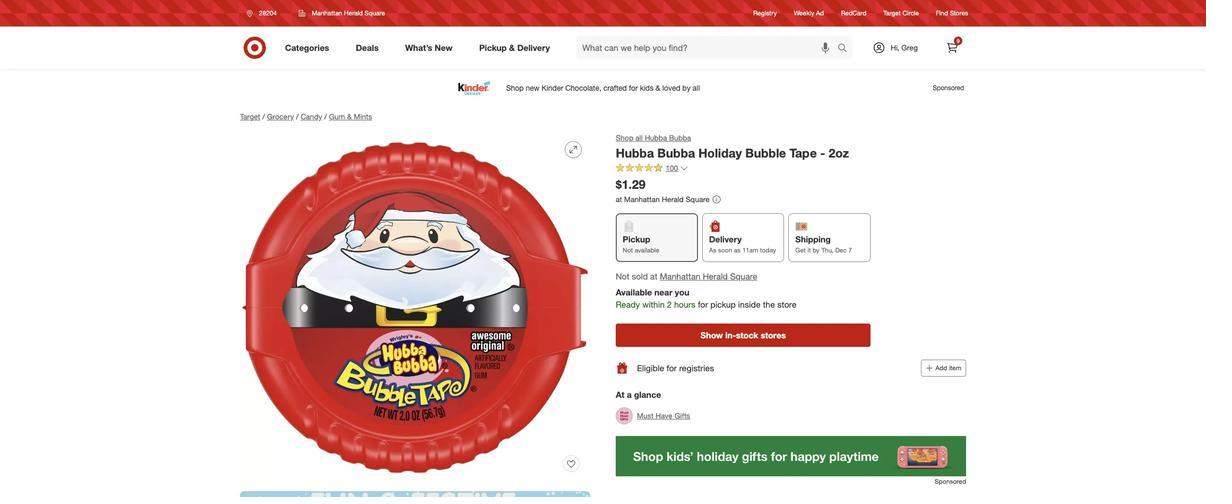 Task type: vqa. For each thing, say whether or not it's contained in the screenshot.
and
no



Task type: locate. For each thing, give the bounding box(es) containing it.
hubba bubba holiday bubble tape - 2oz, 1 of 9 image
[[240, 133, 591, 483]]

hi, greg
[[891, 43, 918, 52]]

manhattan up categories link
[[312, 9, 342, 17]]

target circle link
[[884, 9, 919, 18]]

0 vertical spatial pickup
[[479, 42, 507, 53]]

0 vertical spatial manhattan
[[312, 9, 342, 17]]

0 vertical spatial &
[[509, 42, 515, 53]]

1 horizontal spatial target
[[884, 9, 901, 17]]

manhattan up the 'you'
[[660, 271, 701, 282]]

hubba right all
[[645, 133, 667, 142]]

target left the grocery
[[240, 112, 260, 121]]

square down holiday
[[686, 195, 710, 204]]

square inside manhattan herald square dropdown button
[[365, 9, 385, 17]]

target for target circle
[[884, 9, 901, 17]]

0 vertical spatial not
[[623, 247, 633, 255]]

2 vertical spatial manhattan
[[660, 271, 701, 282]]

9
[[957, 38, 960, 44]]

1 horizontal spatial herald
[[662, 195, 684, 204]]

0 vertical spatial for
[[698, 300, 708, 310]]

target / grocery / candy / gum & mints
[[240, 112, 372, 121]]

0 horizontal spatial for
[[667, 363, 677, 374]]

manhattan herald square
[[312, 9, 385, 17]]

registry
[[754, 9, 777, 17]]

redcard
[[841, 9, 867, 17]]

0 vertical spatial herald
[[344, 9, 363, 17]]

0 vertical spatial target
[[884, 9, 901, 17]]

0 vertical spatial delivery
[[517, 42, 550, 53]]

hubba
[[645, 133, 667, 142], [616, 146, 654, 160]]

0 horizontal spatial target
[[240, 112, 260, 121]]

for right eligible
[[667, 363, 677, 374]]

image gallery element
[[240, 133, 591, 498]]

herald up deals
[[344, 9, 363, 17]]

by
[[813, 247, 820, 255]]

pickup for not
[[623, 234, 651, 245]]

pickup
[[711, 300, 736, 310]]

pickup not available
[[623, 234, 660, 255]]

1 vertical spatial delivery
[[709, 234, 742, 245]]

target
[[884, 9, 901, 17], [240, 112, 260, 121]]

7
[[849, 247, 852, 255]]

manhattan down $1.29
[[624, 195, 660, 204]]

pickup up available
[[623, 234, 651, 245]]

categories link
[[276, 36, 343, 59]]

square
[[365, 9, 385, 17], [686, 195, 710, 204], [730, 271, 758, 282]]

hours
[[674, 300, 696, 310]]

0 vertical spatial at
[[616, 195, 622, 204]]

square down as
[[730, 271, 758, 282]]

at right "sold"
[[650, 271, 658, 282]]

square up deals "link"
[[365, 9, 385, 17]]

1 vertical spatial &
[[347, 112, 352, 121]]

$1.29
[[616, 177, 646, 192]]

what's new
[[405, 42, 453, 53]]

1 vertical spatial bubba
[[658, 146, 695, 160]]

9 link
[[941, 36, 964, 59]]

available
[[616, 288, 652, 298]]

dec
[[836, 247, 847, 255]]

0 horizontal spatial at
[[616, 195, 622, 204]]

weekly ad
[[794, 9, 824, 17]]

1 / from the left
[[263, 112, 265, 121]]

/ left gum
[[324, 112, 327, 121]]

grocery link
[[267, 112, 294, 121]]

1 horizontal spatial square
[[686, 195, 710, 204]]

weekly ad link
[[794, 9, 824, 18]]

registry link
[[754, 9, 777, 18]]

in-
[[726, 330, 736, 341]]

must
[[637, 412, 654, 421]]

target for target / grocery / candy / gum & mints
[[240, 112, 260, 121]]

manhattan
[[312, 9, 342, 17], [624, 195, 660, 204], [660, 271, 701, 282]]

0 horizontal spatial /
[[263, 112, 265, 121]]

2
[[667, 300, 672, 310]]

ready
[[616, 300, 640, 310]]

not left available
[[623, 247, 633, 255]]

2 horizontal spatial square
[[730, 271, 758, 282]]

sponsored
[[935, 478, 967, 486]]

pickup
[[479, 42, 507, 53], [623, 234, 651, 245]]

glance
[[634, 390, 661, 400]]

28204 button
[[240, 4, 288, 23]]

herald down 100
[[662, 195, 684, 204]]

pickup right 'new' at the top of page
[[479, 42, 507, 53]]

0 horizontal spatial delivery
[[517, 42, 550, 53]]

as
[[709, 247, 717, 255]]

for right hours
[[698, 300, 708, 310]]

grocery
[[267, 112, 294, 121]]

delivery inside delivery as soon as 11am today
[[709, 234, 742, 245]]

weekly
[[794, 9, 815, 17]]

1 vertical spatial target
[[240, 112, 260, 121]]

at
[[616, 195, 622, 204], [650, 271, 658, 282]]

2 horizontal spatial /
[[324, 112, 327, 121]]

-
[[821, 146, 826, 160]]

bubba
[[669, 133, 691, 142], [658, 146, 695, 160]]

1 vertical spatial not
[[616, 271, 630, 282]]

hubba down all
[[616, 146, 654, 160]]

manhattan herald square button
[[660, 271, 758, 283]]

1 horizontal spatial for
[[698, 300, 708, 310]]

gum & mints link
[[329, 112, 372, 121]]

1 horizontal spatial at
[[650, 271, 658, 282]]

not
[[623, 247, 633, 255], [616, 271, 630, 282]]

2 vertical spatial herald
[[703, 271, 728, 282]]

& inside pickup & delivery link
[[509, 42, 515, 53]]

shipping
[[796, 234, 831, 245]]

what's
[[405, 42, 433, 53]]

sold
[[632, 271, 648, 282]]

deals link
[[347, 36, 392, 59]]

1 horizontal spatial delivery
[[709, 234, 742, 245]]

not sold at manhattan herald square
[[616, 271, 758, 282]]

100 link
[[616, 163, 689, 175]]

/ right target link
[[263, 112, 265, 121]]

advertisement region
[[232, 75, 975, 101], [616, 437, 967, 477]]

0 horizontal spatial herald
[[344, 9, 363, 17]]

1 vertical spatial pickup
[[623, 234, 651, 245]]

0 horizontal spatial pickup
[[479, 42, 507, 53]]

1 horizontal spatial pickup
[[623, 234, 651, 245]]

greg
[[902, 43, 918, 52]]

0 vertical spatial square
[[365, 9, 385, 17]]

2 horizontal spatial herald
[[703, 271, 728, 282]]

pickup for &
[[479, 42, 507, 53]]

herald up available near you ready within 2 hours for pickup inside the store
[[703, 271, 728, 282]]

What can we help you find? suggestions appear below search field
[[576, 36, 841, 59]]

1 horizontal spatial &
[[509, 42, 515, 53]]

/ left candy
[[296, 112, 299, 121]]

what's new link
[[396, 36, 466, 59]]

must have gifts button
[[616, 405, 691, 428]]

target left circle
[[884, 9, 901, 17]]

not left "sold"
[[616, 271, 630, 282]]

at down $1.29
[[616, 195, 622, 204]]

shipping get it by thu, dec 7
[[796, 234, 852, 255]]

candy
[[301, 112, 322, 121]]

pickup inside pickup not available
[[623, 234, 651, 245]]

0 horizontal spatial square
[[365, 9, 385, 17]]

1 horizontal spatial /
[[296, 112, 299, 121]]



Task type: describe. For each thing, give the bounding box(es) containing it.
0 vertical spatial hubba
[[645, 133, 667, 142]]

1 vertical spatial advertisement region
[[616, 437, 967, 477]]

1 vertical spatial for
[[667, 363, 677, 374]]

shop
[[616, 133, 634, 142]]

as
[[734, 247, 741, 255]]

eligible for registries
[[637, 363, 714, 374]]

find stores link
[[936, 9, 969, 18]]

tape
[[790, 146, 817, 160]]

11am
[[743, 247, 759, 255]]

at manhattan herald square
[[616, 195, 710, 204]]

available
[[635, 247, 660, 255]]

for inside available near you ready within 2 hours for pickup inside the store
[[698, 300, 708, 310]]

today
[[760, 247, 776, 255]]

item
[[949, 364, 962, 372]]

the
[[763, 300, 775, 310]]

mints
[[354, 112, 372, 121]]

ad
[[816, 9, 824, 17]]

show in-stock stores button
[[616, 324, 871, 347]]

it
[[808, 247, 811, 255]]

at
[[616, 390, 625, 400]]

target circle
[[884, 9, 919, 17]]

store
[[778, 300, 797, 310]]

gifts
[[675, 412, 691, 421]]

pickup & delivery link
[[470, 36, 564, 59]]

1 vertical spatial at
[[650, 271, 658, 282]]

100
[[666, 163, 678, 172]]

stores
[[950, 9, 969, 17]]

get
[[796, 247, 806, 255]]

circle
[[903, 9, 919, 17]]

28204
[[259, 9, 277, 17]]

1 vertical spatial square
[[686, 195, 710, 204]]

target link
[[240, 112, 260, 121]]

gum
[[329, 112, 345, 121]]

3 / from the left
[[324, 112, 327, 121]]

categories
[[285, 42, 329, 53]]

holiday
[[699, 146, 742, 160]]

manhattan herald square button
[[292, 4, 392, 23]]

a
[[627, 390, 632, 400]]

soon
[[718, 247, 733, 255]]

search button
[[833, 36, 859, 62]]

add item
[[936, 364, 962, 372]]

eligible
[[637, 363, 665, 374]]

not inside pickup not available
[[623, 247, 633, 255]]

within
[[643, 300, 665, 310]]

registries
[[679, 363, 714, 374]]

1 vertical spatial hubba
[[616, 146, 654, 160]]

delivery as soon as 11am today
[[709, 234, 776, 255]]

add
[[936, 364, 948, 372]]

stock
[[736, 330, 759, 341]]

available near you ready within 2 hours for pickup inside the store
[[616, 288, 797, 310]]

pickup & delivery
[[479, 42, 550, 53]]

1 vertical spatial manhattan
[[624, 195, 660, 204]]

0 horizontal spatial &
[[347, 112, 352, 121]]

thu,
[[822, 247, 834, 255]]

shop all hubba bubba hubba bubba holiday bubble tape - 2oz
[[616, 133, 849, 160]]

find
[[936, 9, 949, 17]]

2oz
[[829, 146, 849, 160]]

redcard link
[[841, 9, 867, 18]]

manhattan inside dropdown button
[[312, 9, 342, 17]]

must have gifts
[[637, 412, 691, 421]]

bubble
[[746, 146, 786, 160]]

near
[[655, 288, 673, 298]]

deals
[[356, 42, 379, 53]]

show
[[701, 330, 723, 341]]

new
[[435, 42, 453, 53]]

candy link
[[301, 112, 322, 121]]

2 vertical spatial square
[[730, 271, 758, 282]]

stores
[[761, 330, 786, 341]]

at a glance
[[616, 390, 661, 400]]

you
[[675, 288, 690, 298]]

search
[[833, 43, 859, 54]]

inside
[[739, 300, 761, 310]]

add item button
[[922, 360, 967, 377]]

show in-stock stores
[[701, 330, 786, 341]]

1 vertical spatial herald
[[662, 195, 684, 204]]

2 / from the left
[[296, 112, 299, 121]]

0 vertical spatial advertisement region
[[232, 75, 975, 101]]

all
[[636, 133, 643, 142]]

0 vertical spatial bubba
[[669, 133, 691, 142]]

herald inside dropdown button
[[344, 9, 363, 17]]

have
[[656, 412, 673, 421]]



